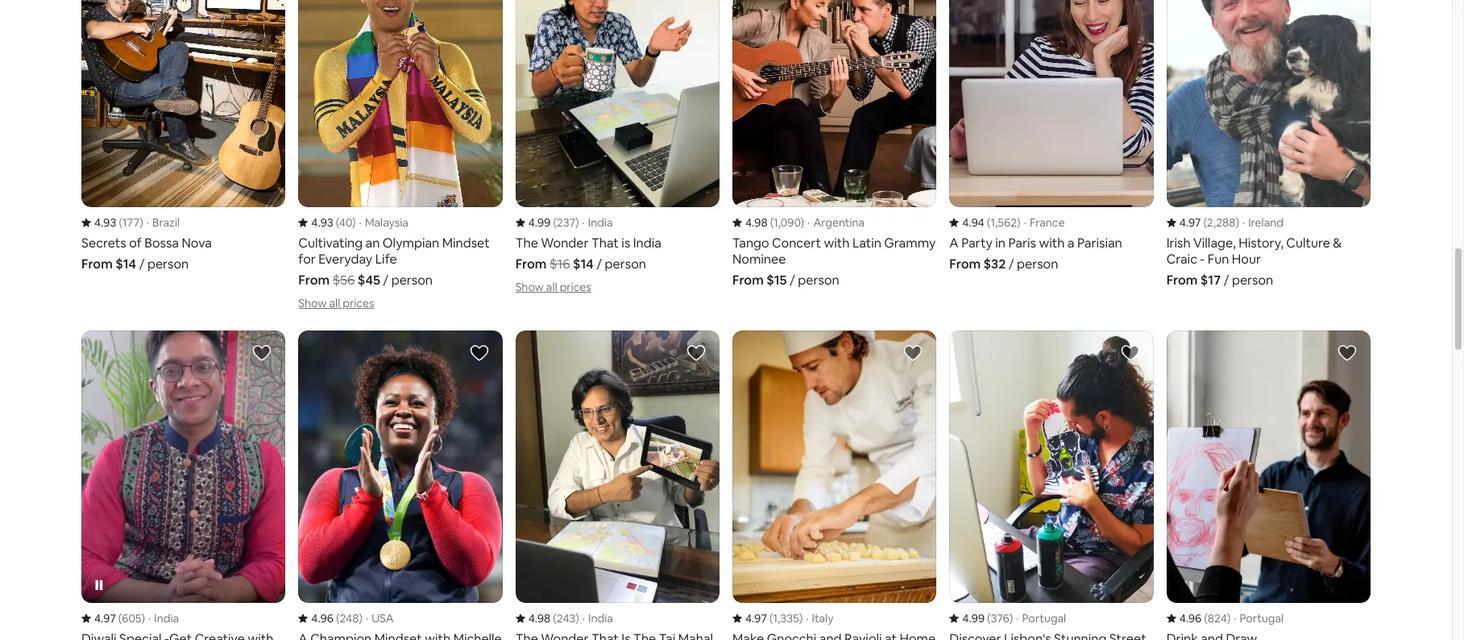 Task type: vqa. For each thing, say whether or not it's contained in the screenshot.
8+ element corresponding to Beds
no



Task type: describe. For each thing, give the bounding box(es) containing it.
· india for 4.99 ( 237 )
[[583, 215, 613, 230]]

· for 4.98 ( 1,090 )
[[808, 215, 810, 230]]

· for 4.97 ( 1,335 )
[[806, 611, 809, 625]]

4.99 ( 376 )
[[963, 611, 1014, 625]]

248
[[340, 611, 359, 625]]

) for 4.96 ( 824 )
[[1228, 611, 1231, 625]]

$32
[[984, 256, 1006, 273]]

· for 4.97 ( 2,288 )
[[1243, 215, 1246, 230]]

$17
[[1201, 272, 1221, 289]]

( for 605
[[118, 611, 122, 625]]

4.93 for from
[[311, 215, 333, 230]]

drink and draw group
[[1167, 331, 1371, 640]]

· italy
[[806, 611, 834, 625]]

( for 1,335
[[770, 611, 773, 625]]

$56
[[333, 272, 355, 289]]

) for 4.98 ( 1,090 )
[[801, 215, 805, 230]]

( for 2,288
[[1204, 215, 1208, 230]]

save this experience image for 4.96 ( 248 )
[[470, 343, 489, 363]]

) for 4.99 ( 237 )
[[576, 215, 579, 230]]

· portugal for 4.99 ( 376 )
[[1017, 611, 1067, 625]]

rating 4.99 out of 5; 376 reviews image
[[950, 611, 1014, 625]]

rating 4.96 out of 5; 824 reviews image
[[1167, 611, 1231, 625]]

person inside from $16 $14 / person show all prices
[[605, 256, 646, 273]]

a champion mindset with michelle carter group
[[299, 331, 503, 640]]

( for 1,090
[[770, 215, 774, 230]]

prices for $45
[[343, 296, 374, 310]]

all for $16
[[546, 280, 558, 294]]

( for 1,562
[[987, 215, 991, 230]]

malaysia
[[365, 215, 409, 230]]

show for $16
[[516, 280, 544, 294]]

from for from $32 / person
[[950, 256, 981, 273]]

) for 4.94 ( 1,562 )
[[1017, 215, 1021, 230]]

show all prices button for $56
[[299, 296, 374, 310]]

1,090
[[774, 215, 801, 230]]

237
[[557, 215, 576, 230]]

· for 4.94 ( 1,562 )
[[1024, 215, 1027, 230]]

· france
[[1024, 215, 1065, 230]]

/ inside from $56 $45 / person show all prices
[[383, 272, 389, 289]]

all for $56
[[329, 296, 340, 310]]

rating 4.99 out of 5; 237 reviews image
[[516, 215, 579, 230]]

4.98 for 4.98 ( 1,090 )
[[746, 215, 768, 230]]

( for 376
[[988, 611, 991, 625]]

$16
[[550, 256, 570, 273]]

rating 4.97 out of 5; 2,288 reviews image
[[1167, 215, 1240, 230]]

person for from $17 / person
[[1233, 272, 1274, 289]]

( for 243
[[553, 611, 557, 625]]

from $15 / person
[[733, 272, 840, 289]]

4.94
[[963, 215, 985, 230]]

( for 824
[[1205, 611, 1208, 625]]

) for 4.93 ( 40 )
[[352, 215, 356, 230]]

177
[[122, 215, 140, 230]]

person for from $15 / person
[[798, 272, 840, 289]]

· for 4.97 ( 605 )
[[148, 611, 151, 625]]

/ inside from $16 $14 / person show all prices
[[597, 256, 602, 273]]

irish village, history, culture & craic - fun hour group
[[1167, 0, 1371, 289]]

the wonder that is the taj mahal & the moguls group
[[516, 331, 720, 640]]

save this experience image for 4.99 ( 376 )
[[1121, 343, 1140, 363]]

· brazil
[[146, 215, 180, 230]]

4.96 for 4.96 ( 248 )
[[311, 611, 334, 625]]

france
[[1030, 215, 1065, 230]]

from $32 / person
[[950, 256, 1059, 273]]

rating 4.93 out of 5; 177 reviews image
[[81, 215, 143, 230]]

diwali special -get creative with interactive street art group
[[81, 331, 286, 640]]

discover lisbon's stunning street art group
[[950, 331, 1154, 640]]

824
[[1208, 611, 1228, 625]]

· for 4.99 ( 376 )
[[1017, 611, 1019, 625]]

· for 4.96 ( 824 )
[[1234, 611, 1237, 625]]

· for 4.93 ( 40 )
[[359, 215, 362, 230]]

secrets of bossa nova group
[[81, 0, 286, 273]]

portugal for 4.96 ( 824 )
[[1240, 611, 1284, 625]]

· malaysia
[[359, 215, 409, 230]]

ireland
[[1249, 215, 1284, 230]]

4.99 ( 237 )
[[529, 215, 579, 230]]

· usa
[[366, 611, 394, 625]]

4.96 ( 824 )
[[1180, 611, 1231, 625]]

· for 4.96 ( 248 )
[[366, 611, 369, 625]]

$14 inside the secrets of bossa nova group
[[115, 256, 136, 273]]

4.97 ( 605 )
[[94, 611, 145, 625]]



Task type: locate. For each thing, give the bounding box(es) containing it.
) inside a party in paris with a parisian group
[[1017, 215, 1021, 230]]

( inside the wonder that is the taj mahal & the moguls group
[[553, 611, 557, 625]]

save this experience image for 4.96 ( 824 )
[[1338, 343, 1358, 363]]

4.99 left 237
[[529, 215, 551, 230]]

· inside the secrets of bossa nova group
[[146, 215, 149, 230]]

( inside a champion mindset with michelle carter group
[[336, 611, 340, 625]]

4.96 inside drink and draw group
[[1180, 611, 1202, 625]]

0 vertical spatial 4.99
[[529, 215, 551, 230]]

person right $17
[[1233, 272, 1274, 289]]

· right 40
[[359, 215, 362, 230]]

0 horizontal spatial show
[[299, 296, 327, 310]]

· right 237
[[583, 215, 585, 230]]

1 horizontal spatial · portugal
[[1234, 611, 1284, 625]]

brazil
[[152, 215, 180, 230]]

40
[[339, 215, 352, 230]]

$45
[[358, 272, 380, 289]]

· for 4.93 ( 177 )
[[146, 215, 149, 230]]

) inside drink and draw group
[[1228, 611, 1231, 625]]

cultivating an olympian mindset for everyday life group
[[299, 0, 503, 311]]

1 horizontal spatial 4.99
[[963, 611, 985, 625]]

india for 4.97 ( 605 )
[[154, 611, 179, 625]]

4.97 ( 1,335 )
[[746, 611, 803, 625]]

india right 237
[[588, 215, 613, 230]]

4.98 inside tango concert with latin grammy nominee group
[[746, 215, 768, 230]]

india right 605
[[154, 611, 179, 625]]

india
[[588, 215, 613, 230], [154, 611, 179, 625], [589, 611, 613, 625]]

1 vertical spatial 4.98
[[529, 611, 551, 625]]

save this experience image for 4.98 ( 243 )
[[687, 343, 706, 363]]

(
[[119, 215, 122, 230], [336, 215, 339, 230], [553, 215, 557, 230], [770, 215, 774, 230], [987, 215, 991, 230], [1204, 215, 1208, 230], [118, 611, 122, 625], [336, 611, 340, 625], [553, 611, 557, 625], [770, 611, 773, 625], [988, 611, 991, 625], [1205, 611, 1208, 625]]

( for 248
[[336, 611, 340, 625]]

1 horizontal spatial save this experience image
[[1121, 343, 1140, 363]]

4.93 ( 177 )
[[94, 215, 143, 230]]

india for 4.98 ( 243 )
[[589, 611, 613, 625]]

/ right $16
[[597, 256, 602, 273]]

· right 1,090
[[808, 215, 810, 230]]

) for 4.97 ( 1,335 )
[[800, 611, 803, 625]]

person inside the secrets of bossa nova group
[[147, 256, 189, 273]]

) inside discover lisbon's stunning street art group
[[1010, 611, 1014, 625]]

$15
[[767, 272, 787, 289]]

) inside "irish village, history, culture & craic - fun hour" "group"
[[1236, 215, 1240, 230]]

) inside tango concert with latin grammy nominee group
[[801, 215, 805, 230]]

( inside "irish village, history, culture & craic - fun hour" "group"
[[1204, 215, 1208, 230]]

portugal inside drink and draw group
[[1240, 611, 1284, 625]]

portugal
[[1023, 611, 1067, 625], [1240, 611, 1284, 625]]

( inside discover lisbon's stunning street art group
[[988, 611, 991, 625]]

· for 4.98 ( 243 )
[[583, 611, 585, 625]]

from $56 $45 / person show all prices
[[299, 272, 433, 310]]

a party in paris with a parisian group
[[950, 0, 1154, 273]]

) inside make gnocchi and ravioli at home group
[[800, 611, 803, 625]]

1 horizontal spatial all
[[546, 280, 558, 294]]

· portugal
[[1017, 611, 1067, 625], [1234, 611, 1284, 625]]

0 horizontal spatial 4.93
[[94, 215, 116, 230]]

2 horizontal spatial save this experience image
[[904, 343, 923, 363]]

0 horizontal spatial show all prices button
[[299, 296, 374, 310]]

) for 4.99 ( 376 )
[[1010, 611, 1014, 625]]

show inside from $16 $14 / person show all prices
[[516, 280, 544, 294]]

·
[[146, 215, 149, 230], [359, 215, 362, 230], [583, 215, 585, 230], [808, 215, 810, 230], [1024, 215, 1027, 230], [1243, 215, 1246, 230], [148, 611, 151, 625], [366, 611, 369, 625], [583, 611, 585, 625], [806, 611, 809, 625], [1017, 611, 1019, 625], [1234, 611, 1237, 625]]

/ right $17
[[1224, 272, 1230, 289]]

from left the $32
[[950, 256, 981, 273]]

save this experience image inside make gnocchi and ravioli at home group
[[904, 343, 923, 363]]

· india right 237
[[583, 215, 613, 230]]

portugal right 824
[[1240, 611, 1284, 625]]

· india inside diwali special -get creative with interactive street art group
[[148, 611, 179, 625]]

from inside a party in paris with a parisian group
[[950, 256, 981, 273]]

· inside drink and draw group
[[1234, 611, 1237, 625]]

make gnocchi and ravioli at home group
[[733, 331, 937, 640]]

( inside cultivating an olympian mindset for everyday life group
[[336, 215, 339, 230]]

0 horizontal spatial save this experience image
[[253, 343, 272, 363]]

4.99 for 4.99 ( 237 )
[[529, 215, 551, 230]]

4.97 for 4.97 ( 605 )
[[94, 611, 116, 625]]

from for from $14 / person
[[81, 256, 113, 273]]

4.94 ( 1,562 )
[[963, 215, 1021, 230]]

3 save this experience image from the left
[[1338, 343, 1358, 363]]

) for 4.97 ( 605 )
[[142, 611, 145, 625]]

· right 177
[[146, 215, 149, 230]]

( for 177
[[119, 215, 122, 230]]

4.99 for 4.99 ( 376 )
[[963, 611, 985, 625]]

portugal for 4.99 ( 376 )
[[1023, 611, 1067, 625]]

243
[[557, 611, 576, 625]]

· for 4.99 ( 237 )
[[583, 215, 585, 230]]

show
[[516, 280, 544, 294], [299, 296, 327, 310]]

( inside diwali special -get creative with interactive street art group
[[118, 611, 122, 625]]

show all prices button down $56
[[299, 296, 374, 310]]

$14 inside from $16 $14 / person show all prices
[[573, 256, 594, 273]]

india right 243
[[589, 611, 613, 625]]

) inside the wonder that is india group
[[576, 215, 579, 230]]

· portugal inside drink and draw group
[[1234, 611, 1284, 625]]

) for 4.96 ( 248 )
[[359, 611, 363, 625]]

· left the italy
[[806, 611, 809, 625]]

4.99 inside discover lisbon's stunning street art group
[[963, 611, 985, 625]]

1 horizontal spatial show all prices button
[[516, 280, 592, 294]]

4.97 inside diwali special -get creative with interactive street art group
[[94, 611, 116, 625]]

from inside tango concert with latin grammy nominee group
[[733, 272, 764, 289]]

/ for from $32 / person
[[1009, 256, 1015, 273]]

all down $56
[[329, 296, 340, 310]]

) inside cultivating an olympian mindset for everyday life group
[[352, 215, 356, 230]]

· argentina
[[808, 215, 865, 230]]

) inside the wonder that is the taj mahal & the moguls group
[[576, 611, 579, 625]]

prices down $16
[[560, 280, 592, 294]]

0 horizontal spatial prices
[[343, 296, 374, 310]]

save this experience image
[[470, 343, 489, 363], [1121, 343, 1140, 363], [1338, 343, 1358, 363]]

from left $17
[[1167, 272, 1198, 289]]

376
[[991, 611, 1010, 625]]

1 horizontal spatial portugal
[[1240, 611, 1284, 625]]

1 save this experience image from the left
[[253, 343, 272, 363]]

( inside drink and draw group
[[1205, 611, 1208, 625]]

save this experience image inside diwali special -get creative with interactive street art group
[[253, 343, 272, 363]]

person down · france
[[1017, 256, 1059, 273]]

1 horizontal spatial prices
[[560, 280, 592, 294]]

4.98 ( 1,090 )
[[746, 215, 805, 230]]

prices down $45
[[343, 296, 374, 310]]

1 horizontal spatial show
[[516, 280, 544, 294]]

/ inside tango concert with latin grammy nominee group
[[790, 272, 796, 289]]

2 save this experience image from the left
[[1121, 343, 1140, 363]]

) for 4.93 ( 177 )
[[140, 215, 143, 230]]

portugal right 376
[[1023, 611, 1067, 625]]

1 $14 from the left
[[115, 256, 136, 273]]

4.97 left 605
[[94, 611, 116, 625]]

2 4.96 from the left
[[1180, 611, 1202, 625]]

from $17 / person
[[1167, 272, 1274, 289]]

( inside tango concert with latin grammy nominee group
[[770, 215, 774, 230]]

show for $56
[[299, 296, 327, 310]]

person right $15
[[798, 272, 840, 289]]

from for from $16 $14 / person show all prices
[[516, 256, 547, 273]]

/ for from $15 / person
[[790, 272, 796, 289]]

1 vertical spatial show all prices button
[[299, 296, 374, 310]]

from for from $56 $45 / person show all prices
[[299, 272, 330, 289]]

4.98 left 243
[[529, 611, 551, 625]]

/
[[139, 256, 145, 273], [597, 256, 602, 273], [1009, 256, 1015, 273], [383, 272, 389, 289], [790, 272, 796, 289], [1224, 272, 1230, 289]]

0 vertical spatial show
[[516, 280, 544, 294]]

2 portugal from the left
[[1240, 611, 1284, 625]]

$14 down 177
[[115, 256, 136, 273]]

0 horizontal spatial 4.98
[[529, 611, 551, 625]]

rating 4.98 out of 5; 1,090 reviews image
[[733, 215, 805, 230]]

2 save this experience image from the left
[[687, 343, 706, 363]]

india inside diwali special -get creative with interactive street art group
[[154, 611, 179, 625]]

1 horizontal spatial 4.97
[[746, 611, 767, 625]]

person inside tango concert with latin grammy nominee group
[[798, 272, 840, 289]]

0 horizontal spatial 4.99
[[529, 215, 551, 230]]

show all prices button inside the wonder that is india group
[[516, 280, 592, 294]]

· inside the wonder that is the taj mahal & the moguls group
[[583, 611, 585, 625]]

$14
[[115, 256, 136, 273], [573, 256, 594, 273]]

person right $16
[[605, 256, 646, 273]]

save this experience image for 4.97 ( 1,335 )
[[904, 343, 923, 363]]

person inside from $56 $45 / person show all prices
[[391, 272, 433, 289]]

tango concert with latin grammy nominee group
[[733, 0, 937, 289]]

show inside from $56 $45 / person show all prices
[[299, 296, 327, 310]]

· india inside the wonder that is india group
[[583, 215, 613, 230]]

person inside "irish village, history, culture & craic - fun hour" "group"
[[1233, 272, 1274, 289]]

· inside a party in paris with a parisian group
[[1024, 215, 1027, 230]]

show all prices button inside cultivating an olympian mindset for everyday life group
[[299, 296, 374, 310]]

2,288
[[1208, 215, 1236, 230]]

person right $45
[[391, 272, 433, 289]]

( inside the secrets of bossa nova group
[[119, 215, 122, 230]]

) for 4.97 ( 2,288 )
[[1236, 215, 1240, 230]]

1 portugal from the left
[[1023, 611, 1067, 625]]

4.93
[[94, 215, 116, 230], [311, 215, 333, 230]]

4.93 inside the secrets of bossa nova group
[[94, 215, 116, 230]]

4.98 ( 243 )
[[529, 611, 579, 625]]

· india right 605
[[148, 611, 179, 625]]

4.93 ( 40 )
[[311, 215, 356, 230]]

1 horizontal spatial $14
[[573, 256, 594, 273]]

2 horizontal spatial save this experience image
[[1338, 343, 1358, 363]]

prices inside from $56 $45 / person show all prices
[[343, 296, 374, 310]]

4.93 inside cultivating an olympian mindset for everyday life group
[[311, 215, 333, 230]]

4.97 for 4.97 ( 1,335 )
[[746, 611, 767, 625]]

)
[[140, 215, 143, 230], [352, 215, 356, 230], [576, 215, 579, 230], [801, 215, 805, 230], [1017, 215, 1021, 230], [1236, 215, 1240, 230], [142, 611, 145, 625], [359, 611, 363, 625], [576, 611, 579, 625], [800, 611, 803, 625], [1010, 611, 1014, 625], [1228, 611, 1231, 625]]

rating 4.94 out of 5; 1,562 reviews image
[[950, 215, 1021, 230]]

· right 376
[[1017, 611, 1019, 625]]

4.96 ( 248 )
[[311, 611, 363, 625]]

4.98
[[746, 215, 768, 230], [529, 611, 551, 625]]

3 save this experience image from the left
[[904, 343, 923, 363]]

save this experience image inside discover lisbon's stunning street art group
[[1121, 343, 1140, 363]]

from inside the secrets of bossa nova group
[[81, 256, 113, 273]]

1 vertical spatial show
[[299, 296, 327, 310]]

rating 4.98 out of 5; 243 reviews image
[[516, 611, 579, 625]]

4.97 inside "irish village, history, culture & craic - fun hour" "group"
[[1180, 215, 1202, 230]]

1,562
[[991, 215, 1017, 230]]

india inside the wonder that is the taj mahal & the moguls group
[[589, 611, 613, 625]]

/ right $45
[[383, 272, 389, 289]]

605
[[122, 611, 142, 625]]

person for from $14 / person
[[147, 256, 189, 273]]

4.97 ( 2,288 )
[[1180, 215, 1240, 230]]

4.99
[[529, 215, 551, 230], [963, 611, 985, 625]]

the wonder that is india group
[[516, 0, 720, 295]]

) inside a champion mindset with michelle carter group
[[359, 611, 363, 625]]

· inside a champion mindset with michelle carter group
[[366, 611, 369, 625]]

4.99 inside the wonder that is india group
[[529, 215, 551, 230]]

( inside the wonder that is india group
[[553, 215, 557, 230]]

save this experience image
[[253, 343, 272, 363], [687, 343, 706, 363], [904, 343, 923, 363]]

/ right the $32
[[1009, 256, 1015, 273]]

from inside from $56 $45 / person show all prices
[[299, 272, 330, 289]]

4.96 left 248
[[311, 611, 334, 625]]

1 horizontal spatial 4.98
[[746, 215, 768, 230]]

all down $16
[[546, 280, 558, 294]]

italy
[[812, 611, 834, 625]]

0 horizontal spatial portugal
[[1023, 611, 1067, 625]]

· india inside the wonder that is the taj mahal & the moguls group
[[583, 611, 613, 625]]

1 vertical spatial all
[[329, 296, 340, 310]]

· left the usa
[[366, 611, 369, 625]]

1 4.93 from the left
[[94, 215, 116, 230]]

1 vertical spatial 4.99
[[963, 611, 985, 625]]

· india right 243
[[583, 611, 613, 625]]

all inside from $56 $45 / person show all prices
[[329, 296, 340, 310]]

2 $14 from the left
[[573, 256, 594, 273]]

4.98 for 4.98 ( 243 )
[[529, 611, 551, 625]]

4.96
[[311, 611, 334, 625], [1180, 611, 1202, 625]]

2 4.93 from the left
[[311, 215, 333, 230]]

/ for from $17 / person
[[1224, 272, 1230, 289]]

· right 605
[[148, 611, 151, 625]]

from $16 $14 / person show all prices
[[516, 256, 646, 294]]

2 · portugal from the left
[[1234, 611, 1284, 625]]

( for 40
[[336, 215, 339, 230]]

4.98 inside the wonder that is the taj mahal & the moguls group
[[529, 611, 551, 625]]

person for from $32 / person
[[1017, 256, 1059, 273]]

· inside discover lisbon's stunning street art group
[[1017, 611, 1019, 625]]

from inside "irish village, history, culture & craic - fun hour" "group"
[[1167, 272, 1198, 289]]

· portugal right 376
[[1017, 611, 1067, 625]]

person down brazil
[[147, 256, 189, 273]]

0 vertical spatial show all prices button
[[516, 280, 592, 294]]

( inside make gnocchi and ravioli at home group
[[770, 611, 773, 625]]

prices for $14
[[560, 280, 592, 294]]

rating 4.97 out of 5; 605 reviews image
[[81, 611, 145, 625]]

rating 4.97 out of 5; 1,335 reviews image
[[733, 611, 803, 625]]

/ down 177
[[139, 256, 145, 273]]

usa
[[372, 611, 394, 625]]

( for 237
[[553, 215, 557, 230]]

· inside tango concert with latin grammy nominee group
[[808, 215, 810, 230]]

0 horizontal spatial save this experience image
[[470, 343, 489, 363]]

1 vertical spatial prices
[[343, 296, 374, 310]]

show all prices button down $16
[[516, 280, 592, 294]]

person inside a party in paris with a parisian group
[[1017, 256, 1059, 273]]

/ inside a party in paris with a parisian group
[[1009, 256, 1015, 273]]

0 horizontal spatial 4.97
[[94, 611, 116, 625]]

show all prices button
[[516, 280, 592, 294], [299, 296, 374, 310]]

1,335
[[773, 611, 800, 625]]

argentina
[[814, 215, 865, 230]]

from down 'rating 4.93 out of 5; 177 reviews' image
[[81, 256, 113, 273]]

/ inside "irish village, history, culture & craic - fun hour" "group"
[[1224, 272, 1230, 289]]

prices inside from $16 $14 / person show all prices
[[560, 280, 592, 294]]

0 vertical spatial all
[[546, 280, 558, 294]]

4.97 for 4.97 ( 2,288 )
[[1180, 215, 1202, 230]]

from left $16
[[516, 256, 547, 273]]

all
[[546, 280, 558, 294], [329, 296, 340, 310]]

· india for 4.97 ( 605 )
[[148, 611, 179, 625]]

· left ireland
[[1243, 215, 1246, 230]]

· right 824
[[1234, 611, 1237, 625]]

· right '1,562' on the right of the page
[[1024, 215, 1027, 230]]

rating 4.96 out of 5; 248 reviews image
[[299, 611, 363, 625]]

) inside the secrets of bossa nova group
[[140, 215, 143, 230]]

) inside diwali special -get creative with interactive street art group
[[142, 611, 145, 625]]

from inside from $16 $14 / person show all prices
[[516, 256, 547, 273]]

· inside "irish village, history, culture & craic - fun hour" "group"
[[1243, 215, 1246, 230]]

1 horizontal spatial save this experience image
[[687, 343, 706, 363]]

· inside make gnocchi and ravioli at home group
[[806, 611, 809, 625]]

· inside diwali special -get creative with interactive street art group
[[148, 611, 151, 625]]

1 · portugal from the left
[[1017, 611, 1067, 625]]

save this experience image inside the wonder that is the taj mahal & the moguls group
[[687, 343, 706, 363]]

1 horizontal spatial 4.96
[[1180, 611, 1202, 625]]

· inside the wonder that is india group
[[583, 215, 585, 230]]

save this experience image inside drink and draw group
[[1338, 343, 1358, 363]]

prices
[[560, 280, 592, 294], [343, 296, 374, 310]]

person
[[147, 256, 189, 273], [605, 256, 646, 273], [1017, 256, 1059, 273], [391, 272, 433, 289], [798, 272, 840, 289], [1233, 272, 1274, 289]]

4.97 left 2,288 in the right top of the page
[[1180, 215, 1202, 230]]

/ for from $14 / person
[[139, 256, 145, 273]]

all inside from $16 $14 / person show all prices
[[546, 280, 558, 294]]

show all prices button for $16
[[516, 280, 592, 294]]

portugal inside discover lisbon's stunning street art group
[[1023, 611, 1067, 625]]

4.97
[[1180, 215, 1202, 230], [94, 611, 116, 625], [746, 611, 767, 625]]

rating 4.93 out of 5; 40 reviews image
[[299, 215, 356, 230]]

4.96 left 824
[[1180, 611, 1202, 625]]

0 horizontal spatial · portugal
[[1017, 611, 1067, 625]]

from
[[81, 256, 113, 273], [516, 256, 547, 273], [950, 256, 981, 273], [299, 272, 330, 289], [733, 272, 764, 289], [1167, 272, 1198, 289]]

0 vertical spatial prices
[[560, 280, 592, 294]]

4.97 left 1,335
[[746, 611, 767, 625]]

· right 243
[[583, 611, 585, 625]]

2 horizontal spatial 4.97
[[1180, 215, 1202, 230]]

india inside group
[[588, 215, 613, 230]]

· india
[[583, 215, 613, 230], [148, 611, 179, 625], [583, 611, 613, 625]]

4.93 for from $14
[[94, 215, 116, 230]]

india for 4.99 ( 237 )
[[588, 215, 613, 230]]

from $14 / person
[[81, 256, 189, 273]]

4.99 left 376
[[963, 611, 985, 625]]

4.96 for 4.96 ( 824 )
[[1180, 611, 1202, 625]]

) for 4.98 ( 243 )
[[576, 611, 579, 625]]

0 horizontal spatial 4.96
[[311, 611, 334, 625]]

· portugal right 824
[[1234, 611, 1284, 625]]

( inside a party in paris with a parisian group
[[987, 215, 991, 230]]

· india for 4.98 ( 243 )
[[583, 611, 613, 625]]

0 vertical spatial 4.98
[[746, 215, 768, 230]]

4.98 left 1,090
[[746, 215, 768, 230]]

4.97 inside make gnocchi and ravioli at home group
[[746, 611, 767, 625]]

· portugal for 4.96 ( 824 )
[[1234, 611, 1284, 625]]

$14 right $16
[[573, 256, 594, 273]]

· portugal inside discover lisbon's stunning street art group
[[1017, 611, 1067, 625]]

4.93 left 40
[[311, 215, 333, 230]]

from for from $17 / person
[[1167, 272, 1198, 289]]

1 save this experience image from the left
[[470, 343, 489, 363]]

1 4.96 from the left
[[311, 611, 334, 625]]

from left $15
[[733, 272, 764, 289]]

from for from $15 / person
[[733, 272, 764, 289]]

from left $56
[[299, 272, 330, 289]]

4.96 inside a champion mindset with michelle carter group
[[311, 611, 334, 625]]

1 horizontal spatial 4.93
[[311, 215, 333, 230]]

4.93 left 177
[[94, 215, 116, 230]]

0 horizontal spatial all
[[329, 296, 340, 310]]

· ireland
[[1243, 215, 1284, 230]]

/ right $15
[[790, 272, 796, 289]]

0 horizontal spatial $14
[[115, 256, 136, 273]]

· inside cultivating an olympian mindset for everyday life group
[[359, 215, 362, 230]]

/ inside the secrets of bossa nova group
[[139, 256, 145, 273]]



